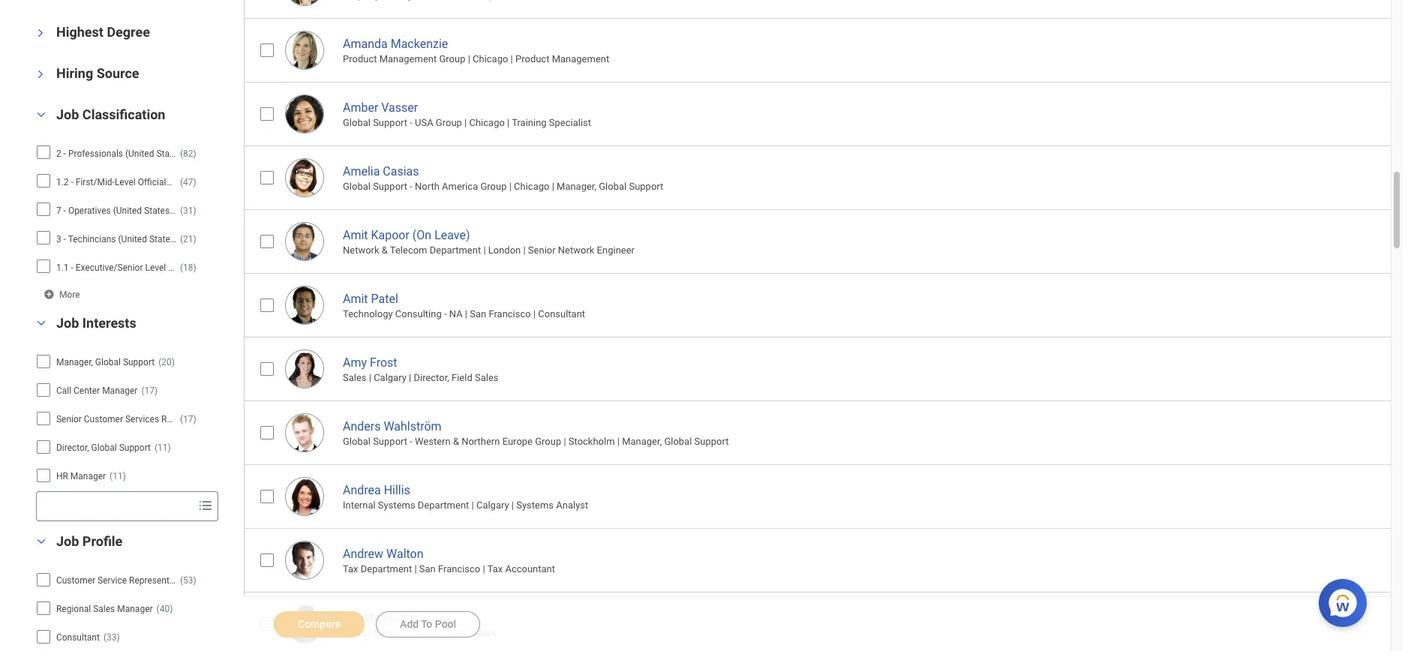 Task type: locate. For each thing, give the bounding box(es) containing it.
group right europe
[[535, 436, 562, 447]]

na
[[449, 309, 463, 320]]

more
[[59, 289, 80, 300]]

tax left accountant
[[488, 564, 503, 575]]

0 vertical spatial calgary
[[374, 372, 407, 384]]

network & telecom department   |   london   |   senior network engineer
[[343, 245, 635, 256]]

1 vertical spatial manager,
[[56, 358, 93, 368]]

chevron down image inside job profile group
[[32, 537, 50, 547]]

0 vertical spatial san
[[470, 309, 486, 320]]

northern
[[462, 436, 500, 447]]

senior inside job interests tree
[[56, 415, 82, 425]]

0 horizontal spatial product
[[343, 53, 377, 65]]

management up the "specialist" at the top of the page
[[552, 53, 610, 65]]

representative inside 'job profile' tree
[[129, 576, 189, 586]]

director, inside amy frost list item
[[414, 372, 449, 384]]

regional sales manager
[[56, 604, 153, 615]]

2 job from the top
[[56, 316, 79, 331]]

manager left (40) on the bottom left of page
[[117, 604, 153, 615]]

& right "western"
[[453, 436, 459, 447]]

2 vertical spatial director,
[[412, 628, 447, 639]]

(17)
[[141, 386, 158, 397], [180, 415, 196, 425]]

&
[[382, 245, 388, 256], [453, 436, 459, 447]]

job down more
[[56, 316, 79, 331]]

0 horizontal spatial tax
[[343, 564, 358, 575]]

customer up the regional in the bottom of the page
[[56, 576, 95, 586]]

amit up technology
[[343, 292, 368, 306]]

san inside amit patel list item
[[470, 309, 486, 320]]

- left "na"
[[444, 309, 447, 320]]

- left usa
[[410, 117, 413, 128]]

manager, inside job interests tree
[[56, 358, 93, 368]]

san inside andrew walton list item
[[419, 564, 436, 575]]

tax down andrew
[[343, 564, 358, 575]]

telecom
[[390, 245, 427, 256]]

0 vertical spatial manager,
[[557, 181, 597, 192]]

0 vertical spatial (11)
[[155, 443, 171, 454]]

amit patel link
[[343, 289, 398, 306]]

1 vertical spatial field
[[450, 628, 471, 639]]

0 vertical spatial field
[[452, 372, 473, 384]]

group down mackenzie on the left top
[[439, 53, 466, 65]]

andrea hillis list item
[[244, 464, 1403, 528]]

department inside andrea hillis list item
[[418, 500, 469, 511]]

job profile button
[[56, 534, 123, 550]]

director, inside angela bianchi list item
[[412, 628, 447, 639]]

0 horizontal spatial (17)
[[141, 386, 158, 397]]

(11) up search 'field'
[[110, 472, 126, 482]]

call
[[56, 386, 71, 397]]

director, down bianchi
[[412, 628, 447, 639]]

1 horizontal spatial &
[[453, 436, 459, 447]]

0 vertical spatial job
[[56, 106, 79, 122]]

1 horizontal spatial management
[[552, 53, 610, 65]]

(11)
[[155, 443, 171, 454], [110, 472, 126, 482]]

1 horizontal spatial (17)
[[180, 415, 196, 425]]

sales
[[343, 372, 367, 384], [475, 372, 499, 384], [93, 604, 115, 615], [343, 628, 367, 639], [473, 628, 497, 639]]

manager, inside amelia casias list item
[[557, 181, 597, 192]]

amelia casias list item
[[244, 145, 1403, 209]]

chevron down image inside job classification 'group'
[[32, 109, 50, 120]]

systems down the hillis on the bottom left of the page
[[378, 500, 416, 511]]

calgary down frost on the bottom of page
[[374, 372, 407, 384]]

job inside 'group'
[[56, 106, 79, 122]]

senior
[[528, 245, 556, 256], [56, 415, 82, 425]]

- inside the anders wahlström list item
[[410, 436, 413, 447]]

0 horizontal spatial manager,
[[56, 358, 93, 368]]

1 horizontal spatial systems
[[517, 500, 554, 511]]

2 horizontal spatial manager,
[[622, 436, 662, 447]]

wahlström
[[384, 419, 442, 434]]

2 amit from the top
[[343, 292, 368, 306]]

hiring
[[56, 65, 93, 81]]

sales inside 'job profile' tree
[[93, 604, 115, 615]]

training
[[512, 117, 547, 128]]

0 horizontal spatial systems
[[378, 500, 416, 511]]

systems
[[378, 500, 416, 511], [517, 500, 554, 511]]

field
[[452, 372, 473, 384], [450, 628, 471, 639]]

amber vasser list item
[[244, 82, 1403, 145]]

chicago up "global support - usa group   |   chicago   |   training specialist"
[[473, 53, 508, 65]]

- down 'wahlström'
[[410, 436, 413, 447]]

manager,
[[557, 181, 597, 192], [56, 358, 93, 368], [622, 436, 662, 447]]

2 vertical spatial manager
[[117, 604, 153, 615]]

manager, right 'stockholm' on the bottom left
[[622, 436, 662, 447]]

group right usa
[[436, 117, 462, 128]]

0 horizontal spatial management
[[379, 53, 437, 65]]

job interests tree
[[36, 349, 221, 522]]

(82)
[[180, 148, 196, 159]]

network down kapoor
[[343, 245, 379, 256]]

hillis
[[384, 483, 410, 497]]

customer inside job interests tree
[[84, 415, 123, 425]]

hr
[[56, 472, 68, 482]]

group inside amelia casias list item
[[481, 181, 507, 192]]

amit for amit patel
[[343, 292, 368, 306]]

job down hiring
[[56, 106, 79, 122]]

1 horizontal spatial san
[[470, 309, 486, 320]]

amy
[[343, 356, 367, 370]]

1 vertical spatial chicago
[[469, 117, 505, 128]]

chevron down image for hiring source
[[35, 65, 46, 83]]

job classification tree
[[36, 140, 218, 280]]

1 vertical spatial manager
[[70, 472, 106, 482]]

andrea hillis link
[[343, 480, 410, 497]]

product
[[343, 53, 377, 65], [516, 53, 550, 65]]

-
[[410, 117, 413, 128], [410, 181, 413, 192], [444, 309, 447, 320], [410, 436, 413, 447]]

department down andrew walton
[[361, 564, 412, 575]]

Search field
[[37, 493, 192, 520]]

calgary inside andrea hillis list item
[[476, 500, 509, 511]]

2 vertical spatial department
[[361, 564, 412, 575]]

san
[[470, 309, 486, 320], [419, 564, 436, 575]]

field inside angela bianchi list item
[[450, 628, 471, 639]]

0 vertical spatial francisco
[[489, 309, 531, 320]]

amit patel list item
[[244, 273, 1403, 337]]

francisco
[[489, 309, 531, 320], [438, 564, 481, 575]]

amber vasser link
[[343, 97, 418, 115]]

degree
[[107, 24, 150, 39]]

1 vertical spatial consultant
[[56, 633, 100, 643]]

2 vertical spatial chicago
[[514, 181, 550, 192]]

1 horizontal spatial calgary
[[476, 500, 509, 511]]

chevron down image
[[35, 24, 46, 42]]

amit kapoor (on leave) link
[[343, 225, 470, 242]]

san down walton
[[419, 564, 436, 575]]

job interests
[[56, 316, 136, 331]]

2 vertical spatial manager,
[[622, 436, 662, 447]]

1 job from the top
[[56, 106, 79, 122]]

- inside amber vasser list item
[[410, 117, 413, 128]]

0 horizontal spatial calgary
[[374, 372, 407, 384]]

1 vertical spatial calgary
[[476, 500, 509, 511]]

job for job classification
[[56, 106, 79, 122]]

manager, global support
[[56, 358, 155, 368]]

consulting
[[395, 309, 442, 320]]

representative up (40) on the bottom left of page
[[129, 576, 189, 586]]

manager, up call
[[56, 358, 93, 368]]

(17) for manager
[[141, 386, 158, 397]]

job profile
[[56, 534, 123, 550]]

chevron down image down more dropdown button
[[32, 319, 50, 329]]

center
[[74, 386, 100, 397]]

1 vertical spatial francisco
[[438, 564, 481, 575]]

chevron down image left job profile
[[32, 537, 50, 547]]

director,
[[414, 372, 449, 384], [56, 443, 89, 454], [412, 628, 447, 639]]

chevron down image for job profile
[[32, 537, 50, 547]]

0 horizontal spatial senior
[[56, 415, 82, 425]]

1 horizontal spatial product
[[516, 53, 550, 65]]

1 vertical spatial (17)
[[180, 415, 196, 425]]

customer inside 'job profile' tree
[[56, 576, 95, 586]]

0 vertical spatial senior
[[528, 245, 556, 256]]

group right america
[[481, 181, 507, 192]]

chicago down training
[[514, 181, 550, 192]]

0 vertical spatial manager
[[102, 386, 138, 397]]

manager for profile
[[117, 604, 153, 615]]

hr manager
[[56, 472, 106, 482]]

san right "na"
[[470, 309, 486, 320]]

customer up "director, global support"
[[84, 415, 123, 425]]

global
[[343, 117, 371, 128], [343, 181, 371, 192], [599, 181, 627, 192], [95, 358, 121, 368], [343, 436, 371, 447], [664, 436, 692, 447], [91, 443, 117, 454]]

field down tax department   |   san francisco   |   tax accountant
[[450, 628, 471, 639]]

group
[[439, 53, 466, 65], [436, 117, 462, 128], [481, 181, 507, 192], [535, 436, 562, 447]]

support
[[373, 117, 408, 128], [373, 181, 408, 192], [629, 181, 664, 192], [123, 358, 155, 368], [373, 436, 408, 447], [695, 436, 729, 447], [119, 443, 151, 454]]

field down the technology consulting - na   |   san francisco   |   consultant
[[452, 372, 473, 384]]

1 vertical spatial senior
[[56, 415, 82, 425]]

manager down 'manager, global support'
[[102, 386, 138, 397]]

- for wahlström
[[410, 436, 413, 447]]

boston
[[374, 628, 405, 639]]

0 vertical spatial department
[[430, 245, 481, 256]]

- inside amelia casias list item
[[410, 181, 413, 192]]

job left "profile"
[[56, 534, 79, 550]]

job classification button
[[56, 106, 165, 122]]

department inside andrew walton list item
[[361, 564, 412, 575]]

0 horizontal spatial (11)
[[110, 472, 126, 482]]

2 vertical spatial job
[[56, 534, 79, 550]]

calgary down northern on the bottom of page
[[476, 500, 509, 511]]

1 vertical spatial &
[[453, 436, 459, 447]]

2 management from the left
[[552, 53, 610, 65]]

1 tax from the left
[[343, 564, 358, 575]]

0 vertical spatial &
[[382, 245, 388, 256]]

frost
[[370, 356, 397, 370]]

0 vertical spatial consultant
[[538, 309, 585, 320]]

francisco right "na"
[[489, 309, 531, 320]]

0 horizontal spatial francisco
[[438, 564, 481, 575]]

1 vertical spatial customer
[[56, 576, 95, 586]]

1 horizontal spatial tax
[[488, 564, 503, 575]]

1 vertical spatial job
[[56, 316, 79, 331]]

(17) up services
[[141, 386, 158, 397]]

& down kapoor
[[382, 245, 388, 256]]

global support - usa group   |   chicago   |   training specialist
[[343, 117, 591, 128]]

consultant inside amit patel list item
[[538, 309, 585, 320]]

director, up hr manager on the left bottom of page
[[56, 443, 89, 454]]

angela bianchi
[[343, 611, 422, 625]]

senior down call
[[56, 415, 82, 425]]

1 vertical spatial department
[[418, 500, 469, 511]]

kapoor
[[371, 228, 410, 242]]

department down leave)
[[430, 245, 481, 256]]

1 horizontal spatial senior
[[528, 245, 556, 256]]

0 horizontal spatial network
[[343, 245, 379, 256]]

2 network from the left
[[558, 245, 595, 256]]

consultant
[[538, 309, 585, 320], [56, 633, 100, 643]]

hiring source button
[[56, 65, 139, 81]]

job for job profile
[[56, 534, 79, 550]]

chevron down image left job classification
[[32, 109, 50, 120]]

2 tax from the left
[[488, 564, 503, 575]]

- inside amit patel list item
[[444, 309, 447, 320]]

0 vertical spatial (17)
[[141, 386, 158, 397]]

amit left kapoor
[[343, 228, 368, 242]]

(11) down services
[[155, 443, 171, 454]]

department
[[430, 245, 481, 256], [418, 500, 469, 511], [361, 564, 412, 575]]

amy frost link
[[343, 353, 397, 370]]

andrea hillis
[[343, 483, 410, 497]]

product down amanda
[[343, 53, 377, 65]]

angela
[[343, 611, 380, 625]]

0 vertical spatial customer
[[84, 415, 123, 425]]

- left north at the top
[[410, 181, 413, 192]]

management down mackenzie on the left top
[[379, 53, 437, 65]]

field inside amy frost list item
[[452, 372, 473, 384]]

- for vasser
[[410, 117, 413, 128]]

0 vertical spatial chicago
[[473, 53, 508, 65]]

1 horizontal spatial consultant
[[538, 309, 585, 320]]

job interests button
[[56, 316, 136, 331]]

0 vertical spatial representative
[[161, 415, 221, 425]]

anders wahlström list item
[[244, 401, 1403, 464]]

(33)
[[103, 633, 120, 643]]

1 vertical spatial san
[[419, 564, 436, 575]]

western
[[415, 436, 451, 447]]

manager, down the "specialist" at the top of the page
[[557, 181, 597, 192]]

1 vertical spatial amit
[[343, 292, 368, 306]]

department up walton
[[418, 500, 469, 511]]

1 amit from the top
[[343, 228, 368, 242]]

0 horizontal spatial san
[[419, 564, 436, 575]]

manager right the hr
[[70, 472, 106, 482]]

network left the engineer
[[558, 245, 595, 256]]

chicago left training
[[469, 117, 505, 128]]

francisco down internal systems department   |   calgary   |   systems analyst
[[438, 564, 481, 575]]

job for job interests
[[56, 316, 79, 331]]

specialist
[[549, 117, 591, 128]]

1 horizontal spatial francisco
[[489, 309, 531, 320]]

amit kapoor (on leave)
[[343, 228, 470, 242]]

3 job from the top
[[56, 534, 79, 550]]

1 vertical spatial (11)
[[110, 472, 126, 482]]

chevron down image
[[35, 65, 46, 83], [32, 109, 50, 120], [32, 319, 50, 329], [32, 537, 50, 547]]

job profile group
[[27, 533, 236, 651]]

job classification group
[[27, 105, 236, 303]]

director, up 'wahlström'
[[414, 372, 449, 384]]

chevron down image left hiring
[[35, 65, 46, 83]]

0 horizontal spatial &
[[382, 245, 388, 256]]

patel
[[371, 292, 398, 306]]

1 vertical spatial director,
[[56, 443, 89, 454]]

1 horizontal spatial manager,
[[557, 181, 597, 192]]

|
[[468, 53, 470, 65], [511, 53, 513, 65], [465, 117, 467, 128], [507, 117, 510, 128], [509, 181, 512, 192], [552, 181, 554, 192], [484, 245, 486, 256], [523, 245, 526, 256], [465, 309, 468, 320], [534, 309, 536, 320], [369, 372, 371, 384], [409, 372, 411, 384], [564, 436, 566, 447], [617, 436, 620, 447], [472, 500, 474, 511], [512, 500, 514, 511], [415, 564, 417, 575], [483, 564, 485, 575], [369, 628, 371, 639], [407, 628, 409, 639]]

representative right services
[[161, 415, 221, 425]]

systems left analyst
[[517, 500, 554, 511]]

1 vertical spatial representative
[[129, 576, 189, 586]]

sales up (33)
[[93, 604, 115, 615]]

1 network from the left
[[343, 245, 379, 256]]

(20)
[[158, 358, 175, 368]]

sales down amy
[[343, 372, 367, 384]]

1 horizontal spatial network
[[558, 245, 595, 256]]

0 horizontal spatial consultant
[[56, 633, 100, 643]]

0 vertical spatial director,
[[414, 372, 449, 384]]

(17) right services
[[180, 415, 196, 425]]

manager inside 'job profile' tree
[[117, 604, 153, 615]]

0 vertical spatial amit
[[343, 228, 368, 242]]

director, inside job interests tree
[[56, 443, 89, 454]]

product up training
[[516, 53, 550, 65]]

job
[[56, 106, 79, 122], [56, 316, 79, 331], [56, 534, 79, 550]]

calgary
[[374, 372, 407, 384], [476, 500, 509, 511]]

1 horizontal spatial (11)
[[155, 443, 171, 454]]

senior right london
[[528, 245, 556, 256]]

consultant inside 'job profile' tree
[[56, 633, 100, 643]]

customer
[[84, 415, 123, 425], [56, 576, 95, 586]]

department inside amit kapoor (on leave) list item
[[430, 245, 481, 256]]

list item
[[244, 0, 1403, 18]]



Task type: describe. For each thing, give the bounding box(es) containing it.
(11) for hr manager
[[110, 472, 126, 482]]

amy frost list item
[[244, 337, 1403, 401]]

highest
[[56, 24, 103, 39]]

engineer
[[597, 245, 635, 256]]

usa
[[415, 117, 434, 128]]

group inside amanda mackenzie list item
[[439, 53, 466, 65]]

angela bianchi link
[[343, 608, 422, 625]]

technology
[[343, 309, 393, 320]]

casias
[[383, 164, 419, 178]]

chevron down image for job classification
[[32, 109, 50, 120]]

amit for amit kapoor (on leave)
[[343, 228, 368, 242]]

andrew walton link
[[343, 544, 424, 561]]

(40)
[[157, 604, 173, 615]]

(on
[[413, 228, 432, 242]]

anders
[[343, 419, 381, 434]]

america
[[442, 181, 478, 192]]

amanda mackenzie link
[[343, 34, 448, 51]]

chicago inside amber vasser list item
[[469, 117, 505, 128]]

- for casias
[[410, 181, 413, 192]]

director, for angela bianchi
[[412, 628, 447, 639]]

2 product from the left
[[516, 53, 550, 65]]

(31)
[[180, 205, 196, 216]]

prompts image
[[197, 497, 215, 515]]

field for angela bianchi
[[450, 628, 471, 639]]

amanda
[[343, 37, 388, 51]]

chicago inside amanda mackenzie list item
[[473, 53, 508, 65]]

north
[[415, 181, 440, 192]]

leave)
[[435, 228, 470, 242]]

amy frost
[[343, 356, 397, 370]]

(17) for services
[[180, 415, 196, 425]]

sales up northern on the bottom of page
[[475, 372, 499, 384]]

classification
[[82, 106, 165, 122]]

global support - north america group   |   chicago   |   manager, global support
[[343, 181, 664, 192]]

job interests group
[[27, 315, 236, 522]]

manager for interests
[[102, 386, 138, 397]]

more button
[[43, 288, 82, 300]]

services
[[125, 415, 159, 425]]

andrew walton list item
[[244, 528, 1403, 592]]

sales down angela
[[343, 628, 367, 639]]

stockholm
[[569, 436, 615, 447]]

manager, inside the anders wahlström list item
[[622, 436, 662, 447]]

(18)
[[180, 262, 196, 273]]

job profile tree
[[36, 568, 218, 651]]

service
[[98, 576, 127, 586]]

andrew walton
[[343, 547, 424, 561]]

amit patel
[[343, 292, 398, 306]]

accountant
[[505, 564, 555, 575]]

amelia
[[343, 164, 380, 178]]

group inside the anders wahlström list item
[[535, 436, 562, 447]]

(47)
[[180, 177, 196, 187]]

group inside amber vasser list item
[[436, 117, 462, 128]]

(21)
[[180, 234, 196, 244]]

director, global support
[[56, 443, 151, 454]]

director, for amy frost
[[414, 372, 449, 384]]

amber vasser
[[343, 100, 418, 115]]

product management group   |   chicago   |   product management
[[343, 53, 610, 65]]

amelia casias
[[343, 164, 419, 178]]

call center manager
[[56, 386, 138, 397]]

internal systems department   |   calgary   |   systems analyst
[[343, 500, 589, 511]]

representative inside job interests tree
[[161, 415, 221, 425]]

sales   |   calgary   |   director, field sales
[[343, 372, 499, 384]]

senior inside amit kapoor (on leave) list item
[[528, 245, 556, 256]]

bianchi
[[383, 611, 422, 625]]

support inside amber vasser list item
[[373, 117, 408, 128]]

amelia casias link
[[343, 161, 419, 178]]

1 systems from the left
[[378, 500, 416, 511]]

& inside the anders wahlström list item
[[453, 436, 459, 447]]

regional
[[56, 604, 91, 615]]

1 product from the left
[[343, 53, 377, 65]]

profile
[[82, 534, 123, 550]]

analyst
[[556, 500, 589, 511]]

tax department   |   san francisco   |   tax accountant
[[343, 564, 555, 575]]

walton
[[387, 547, 424, 561]]

anders wahlström link
[[343, 416, 442, 434]]

senior customer services representative
[[56, 415, 221, 425]]

amit kapoor (on leave) list item
[[244, 209, 1403, 273]]

customer service representative
[[56, 576, 189, 586]]

technology consulting - na   |   san francisco   |   consultant
[[343, 309, 585, 320]]

job classification
[[56, 106, 165, 122]]

francisco inside andrew walton list item
[[438, 564, 481, 575]]

andrew
[[343, 547, 384, 561]]

2 systems from the left
[[517, 500, 554, 511]]

mackenzie
[[391, 37, 448, 51]]

london
[[488, 245, 521, 256]]

& inside amit kapoor (on leave) list item
[[382, 245, 388, 256]]

andrea
[[343, 483, 381, 497]]

amber
[[343, 100, 378, 115]]

(53)
[[180, 576, 196, 586]]

field for amy frost
[[452, 372, 473, 384]]

angela bianchi list item
[[244, 592, 1403, 651]]

amanda mackenzie
[[343, 37, 448, 51]]

- for patel
[[444, 309, 447, 320]]

francisco inside amit patel list item
[[489, 309, 531, 320]]

(11) for director, global support
[[155, 443, 171, 454]]

vasser
[[381, 100, 418, 115]]

1 management from the left
[[379, 53, 437, 65]]

global inside amber vasser list item
[[343, 117, 371, 128]]

hiring source
[[56, 65, 139, 81]]

amanda mackenzie list item
[[244, 18, 1403, 82]]

chicago inside amelia casias list item
[[514, 181, 550, 192]]

calgary inside amy frost list item
[[374, 372, 407, 384]]

chevron down image for job interests
[[32, 319, 50, 329]]

anders wahlström
[[343, 419, 442, 434]]

interests
[[82, 316, 136, 331]]

europe
[[503, 436, 533, 447]]

sales   |   boston   |   director, field sales
[[343, 628, 497, 639]]

sales down tax department   |   san francisco   |   tax accountant
[[473, 628, 497, 639]]

internal
[[343, 500, 376, 511]]

highest degree button
[[56, 24, 150, 39]]

global support - western & northern europe group   |   stockholm   |   manager, global support
[[343, 436, 729, 447]]



Task type: vqa. For each thing, say whether or not it's contained in the screenshot.
middle Pay
no



